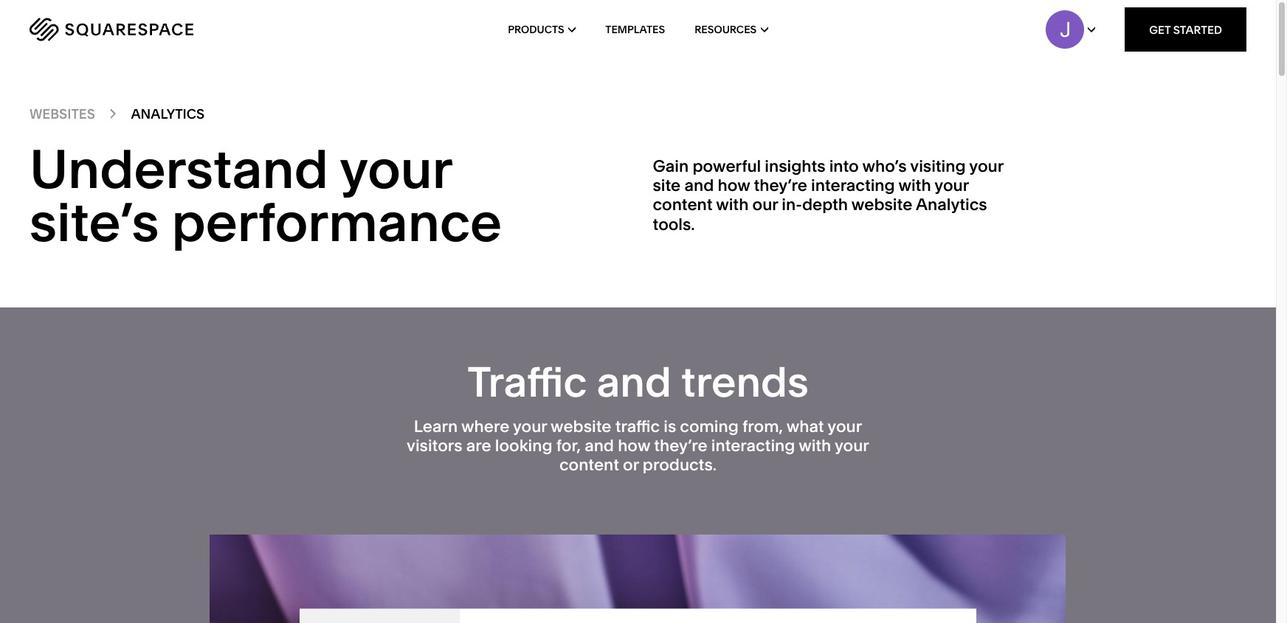 Task type: vqa. For each thing, say whether or not it's contained in the screenshot.
top Cadere
no



Task type: describe. For each thing, give the bounding box(es) containing it.
how inside learn where your website traffic is coming from, what your visitors are looking for, and how they're interacting with your content or products.
[[618, 436, 650, 456]]

analytics ui image
[[300, 609, 976, 624]]

visitors
[[407, 436, 462, 456]]

analytics inside gain powerful insights into who's visiting your site and how they're interacting with your content with our in-depth website analytics tools.
[[916, 195, 987, 215]]

where
[[461, 417, 509, 437]]

they're inside learn where your website traffic is coming from, what your visitors are looking for, and how they're interacting with your content or products.
[[654, 436, 708, 456]]

gain
[[653, 156, 689, 176]]

traffic
[[615, 417, 660, 437]]

websites link
[[30, 106, 95, 123]]

website inside learn where your website traffic is coming from, what your visitors are looking for, and how they're interacting with your content or products.
[[551, 417, 611, 437]]

products.
[[643, 456, 717, 476]]

your inside understand your site's performance
[[340, 136, 451, 201]]

templates link
[[605, 0, 665, 59]]

tools.
[[653, 215, 695, 235]]

site's
[[30, 189, 159, 254]]

site
[[653, 176, 681, 196]]

get started link
[[1125, 7, 1247, 52]]

0 vertical spatial analytics
[[131, 106, 205, 123]]

interacting inside learn where your website traffic is coming from, what your visitors are looking for, and how they're interacting with your content or products.
[[711, 436, 795, 456]]

traffic and trends
[[467, 357, 809, 407]]

and inside gain powerful insights into who's visiting your site and how they're interacting with your content with our in-depth website analytics tools.
[[684, 176, 714, 196]]

depth
[[802, 195, 848, 215]]

with inside learn where your website traffic is coming from, what your visitors are looking for, and how they're interacting with your content or products.
[[799, 436, 831, 456]]

are
[[466, 436, 491, 456]]

performance
[[172, 189, 502, 254]]

how inside gain powerful insights into who's visiting your site and how they're interacting with your content with our in-depth website analytics tools.
[[718, 176, 750, 196]]

squarespace logo link
[[30, 18, 273, 41]]

insights
[[765, 156, 826, 176]]



Task type: locate. For each thing, give the bounding box(es) containing it.
with left our
[[716, 195, 749, 215]]

how left the is
[[618, 436, 650, 456]]

templates
[[605, 23, 665, 36]]

websites
[[30, 106, 95, 123]]

or
[[623, 456, 639, 476]]

0 vertical spatial and
[[684, 176, 714, 196]]

1 vertical spatial how
[[618, 436, 650, 456]]

website left the traffic
[[551, 417, 611, 437]]

0 vertical spatial website
[[852, 195, 912, 215]]

and right for,
[[585, 436, 614, 456]]

understand
[[30, 136, 328, 201]]

your
[[340, 136, 451, 201], [969, 156, 1003, 176], [935, 176, 969, 196], [513, 417, 547, 437], [828, 417, 862, 437], [835, 436, 869, 456]]

for,
[[556, 436, 581, 456]]

get started
[[1149, 23, 1222, 37]]

traffic
[[467, 357, 587, 407]]

0 vertical spatial they're
[[754, 176, 807, 196]]

from,
[[742, 417, 783, 437]]

with right the from,
[[799, 436, 831, 456]]

0 horizontal spatial with
[[716, 195, 749, 215]]

visiting
[[910, 156, 966, 176]]

learn where your website traffic is coming from, what your visitors are looking for, and how they're interacting with your content or products.
[[407, 417, 869, 476]]

and up the traffic
[[597, 357, 672, 407]]

0 horizontal spatial how
[[618, 436, 650, 456]]

interacting inside gain powerful insights into who's visiting your site and how they're interacting with your content with our in-depth website analytics tools.
[[811, 176, 895, 196]]

1 horizontal spatial how
[[718, 176, 750, 196]]

resources
[[695, 23, 757, 36]]

content down gain
[[653, 195, 712, 215]]

products
[[508, 23, 564, 36]]

they're
[[754, 176, 807, 196], [654, 436, 708, 456]]

analytics
[[131, 106, 205, 123], [916, 195, 987, 215]]

0 horizontal spatial analytics
[[131, 106, 205, 123]]

who's
[[862, 156, 907, 176]]

0 horizontal spatial content
[[559, 456, 619, 476]]

content left or
[[559, 456, 619, 476]]

website down who's in the right of the page
[[852, 195, 912, 215]]

1 horizontal spatial website
[[852, 195, 912, 215]]

2 horizontal spatial with
[[898, 176, 931, 196]]

1 vertical spatial content
[[559, 456, 619, 476]]

1 horizontal spatial they're
[[754, 176, 807, 196]]

1 horizontal spatial analytics
[[916, 195, 987, 215]]

looking
[[495, 436, 552, 456]]

1 horizontal spatial with
[[799, 436, 831, 456]]

understand your site's performance
[[30, 136, 502, 254]]

1 vertical spatial interacting
[[711, 436, 795, 456]]

website
[[852, 195, 912, 215], [551, 417, 611, 437]]

2 vertical spatial and
[[585, 436, 614, 456]]

gain powerful insights into who's visiting your site and how they're interacting with your content with our in-depth website analytics tools.
[[653, 156, 1003, 235]]

resources button
[[695, 0, 768, 59]]

1 vertical spatial analytics
[[916, 195, 987, 215]]

products button
[[508, 0, 576, 59]]

how
[[718, 176, 750, 196], [618, 436, 650, 456]]

trends
[[681, 357, 809, 407]]

with right into
[[898, 176, 931, 196]]

interacting
[[811, 176, 895, 196], [711, 436, 795, 456]]

0 vertical spatial interacting
[[811, 176, 895, 196]]

coming
[[680, 417, 739, 437]]

1 horizontal spatial interacting
[[811, 176, 895, 196]]

and
[[684, 176, 714, 196], [597, 357, 672, 407], [585, 436, 614, 456]]

learn
[[414, 417, 458, 437]]

how left our
[[718, 176, 750, 196]]

1 vertical spatial they're
[[654, 436, 708, 456]]

content inside gain powerful insights into who's visiting your site and how they're interacting with your content with our in-depth website analytics tools.
[[653, 195, 712, 215]]

squarespace logo image
[[30, 18, 193, 41]]

content
[[653, 195, 712, 215], [559, 456, 619, 476]]

0 horizontal spatial they're
[[654, 436, 708, 456]]

analytics down visiting
[[916, 195, 987, 215]]

what
[[787, 417, 824, 437]]

content inside learn where your website traffic is coming from, what your visitors are looking for, and how they're interacting with your content or products.
[[559, 456, 619, 476]]

they're inside gain powerful insights into who's visiting your site and how they're interacting with your content with our in-depth website analytics tools.
[[754, 176, 807, 196]]

0 vertical spatial content
[[653, 195, 712, 215]]

website inside gain powerful insights into who's visiting your site and how they're interacting with your content with our in-depth website analytics tools.
[[852, 195, 912, 215]]

powerful
[[693, 156, 761, 176]]

0 vertical spatial how
[[718, 176, 750, 196]]

our
[[752, 195, 778, 215]]

1 vertical spatial and
[[597, 357, 672, 407]]

and inside learn where your website traffic is coming from, what your visitors are looking for, and how they're interacting with your content or products.
[[585, 436, 614, 456]]

1 horizontal spatial content
[[653, 195, 712, 215]]

0 horizontal spatial interacting
[[711, 436, 795, 456]]

1 vertical spatial website
[[551, 417, 611, 437]]

into
[[829, 156, 859, 176]]

started
[[1173, 23, 1222, 37]]

with
[[898, 176, 931, 196], [716, 195, 749, 215], [799, 436, 831, 456]]

analytics up the understand
[[131, 106, 205, 123]]

get
[[1149, 23, 1171, 37]]

in-
[[782, 195, 802, 215]]

and right site
[[684, 176, 714, 196]]

is
[[664, 417, 676, 437]]

0 horizontal spatial website
[[551, 417, 611, 437]]



